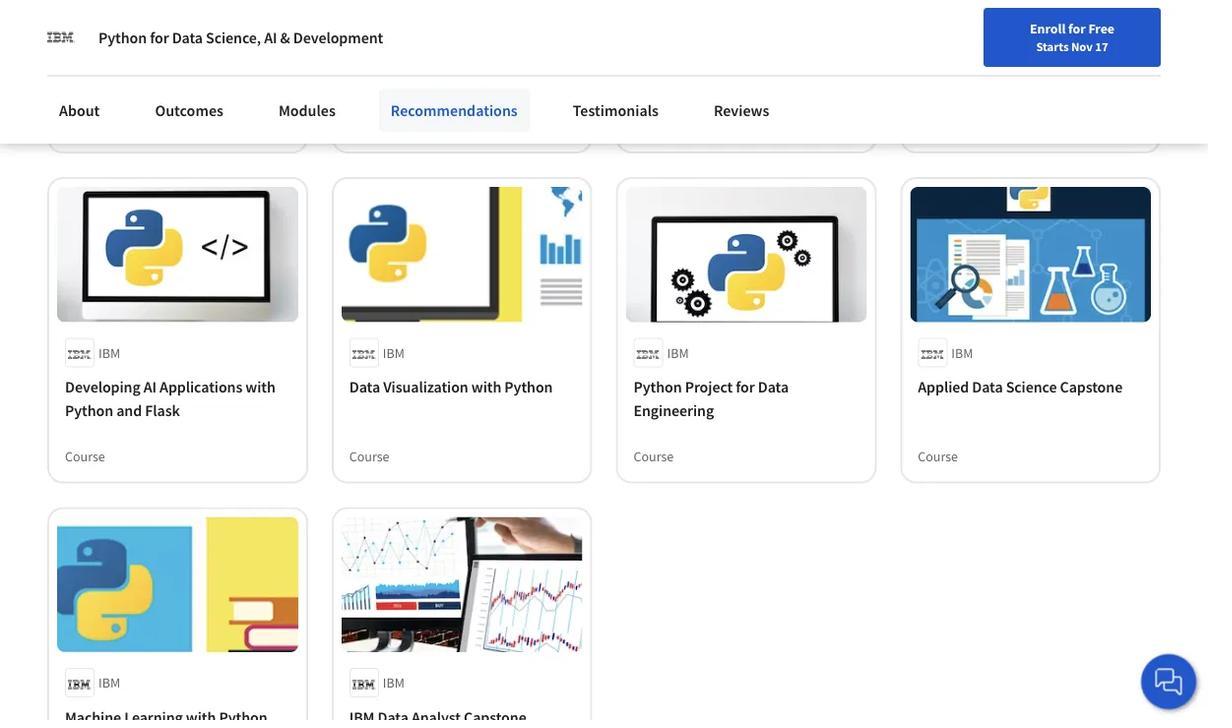 Task type: locate. For each thing, give the bounding box(es) containing it.
course for applied data science capstone
[[918, 448, 958, 465]]

and
[[421, 47, 447, 67], [116, 401, 142, 421]]

ibm for python project for data engineering
[[667, 344, 689, 362]]

0 vertical spatial and
[[421, 47, 447, 67]]

with down enroll
[[1009, 47, 1039, 67]]

for inside python project for data engineering
[[736, 378, 755, 397]]

chat with us image
[[1153, 667, 1184, 698]]

data visualization with python
[[349, 378, 553, 397]]

ibm for applied data science capstone
[[951, 344, 973, 362]]

0 vertical spatial science
[[223, 47, 274, 67]]

data visualization with python link
[[349, 376, 574, 399]]

data inside applied data science capstone 'link'
[[972, 378, 1003, 397]]

0 horizontal spatial ai
[[144, 378, 157, 397]]

ai up flask
[[144, 378, 157, 397]]

course down visualization
[[349, 448, 389, 465]]

python project for data engineering link
[[634, 376, 859, 423]]

0 horizontal spatial science
[[223, 47, 274, 67]]

data analysis with python link
[[918, 45, 1143, 69]]

1 horizontal spatial project
[[685, 378, 733, 397]]

starts
[[1036, 38, 1069, 54]]

and left flask
[[116, 401, 142, 421]]

0 horizontal spatial project
[[116, 47, 164, 67]]

capstone
[[1060, 378, 1123, 397]]

with down the databases
[[403, 71, 433, 90]]

ibm
[[98, 14, 120, 31], [98, 344, 120, 362], [383, 344, 404, 362], [667, 344, 689, 362], [951, 344, 973, 362], [98, 675, 120, 692], [383, 675, 404, 692]]

science left '&'
[[223, 47, 274, 67]]

data analysis with python
[[918, 47, 1091, 67]]

1 vertical spatial project
[[685, 378, 733, 397]]

0 vertical spatial ai
[[264, 28, 277, 47]]

reviews
[[714, 100, 769, 120]]

1 vertical spatial and
[[116, 401, 142, 421]]

project up outcomes 'link'
[[116, 47, 164, 67]]

data inside python project for data science 'link'
[[189, 47, 220, 67]]

1 vertical spatial science
[[349, 71, 400, 90]]

ai
[[264, 28, 277, 47], [144, 378, 157, 397]]

1 horizontal spatial science
[[349, 71, 400, 90]]

science down the databases
[[349, 71, 400, 90]]

course for developing ai applications with python and flask
[[65, 448, 105, 465]]

about link
[[47, 89, 112, 132]]

project
[[116, 47, 164, 67], [685, 378, 733, 397]]

course down ibm icon
[[65, 117, 105, 135]]

with inside the developing ai applications with python and flask
[[245, 378, 275, 397]]

course for python project for data engineering
[[634, 448, 674, 465]]

visualization
[[383, 378, 468, 397]]

ibm for data visualization with python
[[383, 344, 404, 362]]

python inside databases and sql for data science with python
[[436, 71, 485, 90]]

testimonials link
[[561, 89, 670, 132]]

project for science
[[116, 47, 164, 67]]

course for python project for data science
[[65, 117, 105, 135]]

python inside python project for data engineering
[[634, 378, 682, 397]]

and left sql
[[421, 47, 447, 67]]

17
[[1095, 38, 1108, 54]]

menu item
[[847, 20, 974, 84]]

course right modules
[[349, 117, 389, 135]]

with
[[1009, 47, 1039, 67], [403, 71, 433, 90], [245, 378, 275, 397], [471, 378, 501, 397]]

project inside 'link'
[[116, 47, 164, 67]]

sql
[[450, 47, 476, 67]]

None search field
[[265, 12, 432, 52]]

development
[[293, 28, 383, 47]]

testimonials
[[573, 100, 659, 120]]

2 vertical spatial science
[[1006, 378, 1057, 397]]

applications
[[160, 378, 242, 397]]

science
[[223, 47, 274, 67], [349, 71, 400, 90], [1006, 378, 1057, 397]]

course down the developing at the left bottom of the page
[[65, 448, 105, 465]]

with right visualization
[[471, 378, 501, 397]]

1 vertical spatial ai
[[144, 378, 157, 397]]

2 horizontal spatial science
[[1006, 378, 1057, 397]]

applied data science capstone link
[[918, 376, 1143, 399]]

databases
[[349, 47, 418, 67]]

1 horizontal spatial and
[[421, 47, 447, 67]]

project up engineering at right bottom
[[685, 378, 733, 397]]

python project for data engineering
[[634, 378, 789, 421]]

project inside python project for data engineering
[[685, 378, 733, 397]]

developing ai applications with python and flask link
[[65, 376, 290, 423]]

with right "applications" at the left bottom of page
[[245, 378, 275, 397]]

flask
[[145, 401, 180, 421]]

science,
[[206, 28, 261, 47]]

course
[[65, 117, 105, 135], [349, 117, 389, 135], [65, 448, 105, 465], [349, 448, 389, 465], [634, 448, 674, 465], [918, 448, 958, 465]]

python inside the developing ai applications with python and flask
[[65, 401, 113, 421]]

python project for data science link
[[65, 45, 290, 69]]

for
[[1068, 20, 1086, 37], [150, 28, 169, 47], [167, 47, 186, 67], [479, 47, 499, 67], [736, 378, 755, 397]]

certificate
[[707, 117, 767, 135]]

course down engineering at right bottom
[[634, 448, 674, 465]]

engineering
[[634, 401, 714, 421]]

ai left '&'
[[264, 28, 277, 47]]

outcomes
[[155, 100, 223, 120]]

0 vertical spatial project
[[116, 47, 164, 67]]

science left capstone at the bottom right
[[1006, 378, 1057, 397]]

data
[[172, 28, 203, 47], [189, 47, 220, 67], [502, 47, 532, 67], [918, 47, 949, 67], [349, 378, 380, 397], [758, 378, 789, 397], [972, 378, 1003, 397]]

course down applied
[[918, 448, 958, 465]]

and inside databases and sql for data science with python
[[421, 47, 447, 67]]

data inside python project for data engineering
[[758, 378, 789, 397]]

0 horizontal spatial and
[[116, 401, 142, 421]]

python
[[98, 28, 147, 47], [65, 47, 113, 67], [1043, 47, 1091, 67], [436, 71, 485, 90], [504, 378, 553, 397], [634, 378, 682, 397], [65, 401, 113, 421]]



Task type: vqa. For each thing, say whether or not it's contained in the screenshot.
SQL
yes



Task type: describe. For each thing, give the bounding box(es) containing it.
with inside databases and sql for data science with python
[[403, 71, 433, 90]]

science inside databases and sql for data science with python
[[349, 71, 400, 90]]

and inside the developing ai applications with python and flask
[[116, 401, 142, 421]]

project for engineering
[[685, 378, 733, 397]]

recommendations link
[[379, 89, 529, 132]]

analysis
[[952, 47, 1006, 67]]

course for databases and sql for data science with python
[[349, 117, 389, 135]]

recommendations
[[391, 100, 518, 120]]

for inside the enroll for free starts nov 17
[[1068, 20, 1086, 37]]

&
[[280, 28, 290, 47]]

applied
[[918, 378, 969, 397]]

ibm for developing ai applications with python and flask
[[98, 344, 120, 362]]

nov
[[1071, 38, 1093, 54]]

coursera image
[[16, 16, 141, 48]]

python for data science, ai & development
[[98, 28, 383, 47]]

1 horizontal spatial ai
[[264, 28, 277, 47]]

ibm image
[[47, 24, 75, 51]]

data inside data visualization with python link
[[349, 378, 380, 397]]

developing
[[65, 378, 140, 397]]

professional certificate
[[634, 117, 767, 135]]

data inside databases and sql for data science with python
[[502, 47, 532, 67]]

enroll
[[1030, 20, 1066, 37]]

data inside "data analysis with python" link
[[918, 47, 949, 67]]

modules
[[279, 100, 336, 120]]

developing ai applications with python and flask
[[65, 378, 275, 421]]

for inside databases and sql for data science with python
[[479, 47, 499, 67]]

free
[[1088, 20, 1114, 37]]

course for data visualization with python
[[349, 448, 389, 465]]

modules link
[[267, 89, 347, 132]]

outcomes link
[[143, 89, 235, 132]]

enroll for free starts nov 17
[[1030, 20, 1114, 54]]

about
[[59, 100, 100, 120]]

ibm for python project for data science
[[98, 14, 120, 31]]

reviews link
[[702, 89, 781, 132]]

applied data science capstone
[[918, 378, 1123, 397]]

databases and sql for data science with python link
[[349, 45, 574, 92]]

databases and sql for data science with python
[[349, 47, 532, 90]]

professional
[[634, 117, 705, 135]]

python project for data science
[[65, 47, 274, 67]]

ai inside the developing ai applications with python and flask
[[144, 378, 157, 397]]



